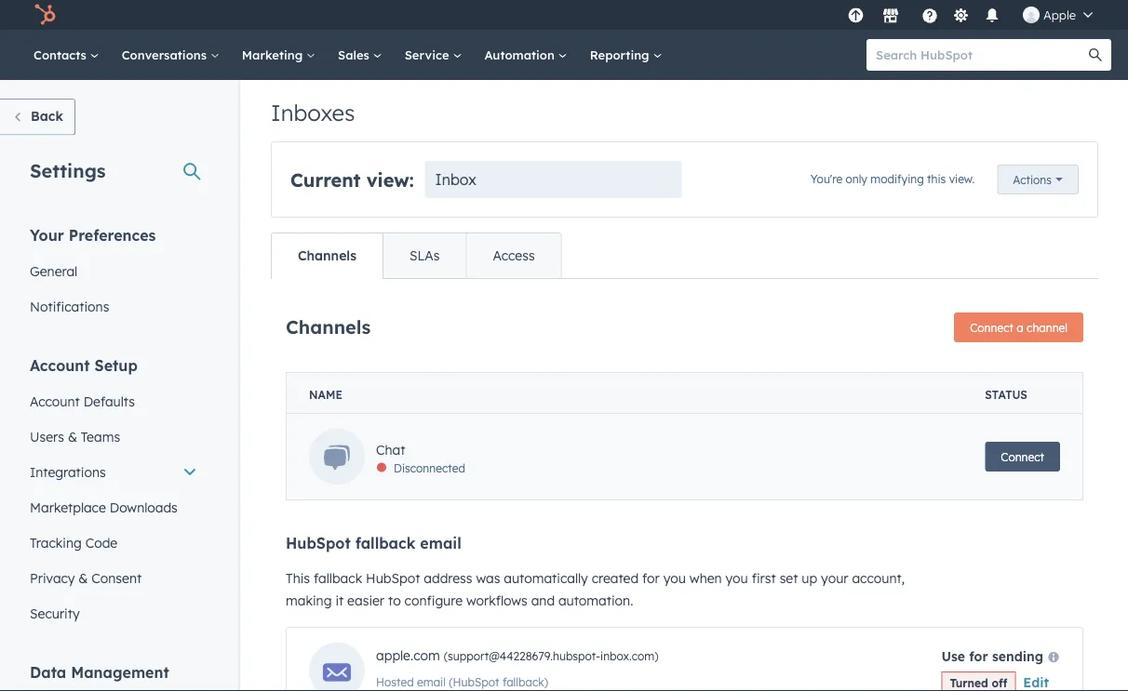 Task type: locate. For each thing, give the bounding box(es) containing it.
general
[[30, 263, 77, 279]]

connect inside button
[[1001, 450, 1044, 464]]

2 account from the top
[[30, 393, 80, 410]]

your preferences
[[30, 226, 156, 244]]

search button
[[1080, 39, 1111, 71]]

0 vertical spatial for
[[642, 571, 660, 587]]

hubspot inside this fallback hubspot address was automatically created for you when you first set up your account, making it easier to configure workflows and automation.
[[366, 571, 420, 587]]

hosted email (hubspot fallback)
[[376, 676, 548, 690]]

you left when
[[663, 571, 686, 587]]

account up users
[[30, 393, 80, 410]]

notifications button
[[976, 0, 1008, 30]]

for inside this fallback hubspot address was automatically created for you when you first set up your account, making it easier to configure workflows and automation.
[[642, 571, 660, 587]]

sales
[[338, 47, 373, 62]]

integrations
[[30, 464, 106, 480]]

0 vertical spatial email
[[420, 534, 461, 553]]

sending
[[992, 648, 1043, 664]]

1 vertical spatial channels
[[286, 315, 371, 338]]

2 you from the left
[[726, 571, 748, 587]]

conversations link
[[110, 30, 231, 80]]

account defaults link
[[19, 384, 208, 419]]

connect for connect a channel
[[970, 321, 1013, 335]]

channels tab panel
[[271, 278, 1098, 692]]

for right created
[[642, 571, 660, 587]]

fallback for hubspot
[[314, 571, 362, 587]]

view:
[[366, 168, 414, 191]]

apple.com (support@44228679.hubspot-inbox.com)
[[376, 648, 659, 664]]

users & teams
[[30, 429, 120, 445]]

Search HubSpot search field
[[867, 39, 1095, 71]]

channels up name
[[286, 315, 371, 338]]

email up address
[[420, 534, 461, 553]]

& right users
[[68, 429, 77, 445]]

your preferences element
[[19, 225, 208, 324]]

it
[[335, 593, 344, 609]]

& for users
[[68, 429, 77, 445]]

actions button
[[997, 165, 1079, 195]]

marketplaces button
[[871, 0, 910, 30]]

inbox button
[[425, 161, 682, 198]]

data management
[[30, 663, 169, 682]]

hubspot link
[[22, 4, 70, 26]]

tab list containing channels
[[271, 233, 562, 279]]

channels for channels banner
[[286, 315, 371, 338]]

0 vertical spatial hubspot
[[286, 534, 351, 553]]

0 vertical spatial channels
[[298, 248, 356, 264]]

&
[[68, 429, 77, 445], [78, 570, 88, 586]]

and
[[531, 593, 555, 609]]

connect
[[970, 321, 1013, 335], [1001, 450, 1044, 464]]

1 vertical spatial &
[[78, 570, 88, 586]]

connect a channel
[[970, 321, 1068, 335]]

settings link
[[949, 5, 973, 25]]

account for account setup
[[30, 356, 90, 375]]

you
[[663, 571, 686, 587], [726, 571, 748, 587]]

turned
[[950, 676, 988, 690]]

0 vertical spatial &
[[68, 429, 77, 445]]

connect for connect
[[1001, 450, 1044, 464]]

0 horizontal spatial you
[[663, 571, 686, 587]]

for right use
[[969, 648, 988, 664]]

when
[[690, 571, 722, 587]]

current view:
[[290, 168, 414, 191]]

inbox.com)
[[600, 650, 659, 664]]

off
[[992, 676, 1007, 690]]

0 horizontal spatial for
[[642, 571, 660, 587]]

account defaults
[[30, 393, 135, 410]]

set
[[780, 571, 798, 587]]

1 vertical spatial fallback
[[314, 571, 362, 587]]

account up "account defaults"
[[30, 356, 90, 375]]

automation
[[484, 47, 558, 62]]

you're
[[811, 172, 843, 186]]

0 vertical spatial account
[[30, 356, 90, 375]]

notifications image
[[984, 8, 1001, 25]]

tracking code link
[[19, 525, 208, 561]]

channels down 'current'
[[298, 248, 356, 264]]

channels banner
[[286, 307, 1083, 343]]

edit button
[[1023, 672, 1049, 692]]

privacy & consent link
[[19, 561, 208, 596]]

hubspot up this
[[286, 534, 351, 553]]

upgrade image
[[847, 8, 864, 25]]

service
[[405, 47, 453, 62]]

your
[[821, 571, 848, 587]]

1 horizontal spatial hubspot
[[366, 571, 420, 587]]

1 vertical spatial account
[[30, 393, 80, 410]]

hubspot fallback email
[[286, 534, 461, 553]]

code
[[85, 535, 117, 551]]

1 vertical spatial connect
[[1001, 450, 1044, 464]]

connect left a
[[970, 321, 1013, 335]]

apple button
[[1012, 0, 1104, 30]]

hubspot
[[286, 534, 351, 553], [366, 571, 420, 587]]

0 horizontal spatial &
[[68, 429, 77, 445]]

privacy & consent
[[30, 570, 142, 586]]

1 horizontal spatial &
[[78, 570, 88, 586]]

hubspot up to
[[366, 571, 420, 587]]

fallback up to
[[355, 534, 416, 553]]

security
[[30, 605, 80, 622]]

connect down status
[[1001, 450, 1044, 464]]

account setup element
[[19, 355, 208, 632]]

channels inside banner
[[286, 315, 371, 338]]

you're only modifying this view.
[[811, 172, 975, 186]]

defaults
[[83, 393, 135, 410]]

use for sending
[[941, 648, 1043, 664]]

channel
[[1027, 321, 1068, 335]]

this fallback hubspot address was automatically created for you when you first set up your account, making it easier to configure workflows and automation.
[[286, 571, 905, 609]]

access
[[493, 248, 535, 264]]

1 horizontal spatial you
[[726, 571, 748, 587]]

you left first
[[726, 571, 748, 587]]

fallback up it
[[314, 571, 362, 587]]

account
[[30, 356, 90, 375], [30, 393, 80, 410]]

fallback for email
[[355, 534, 416, 553]]

1 horizontal spatial for
[[969, 648, 988, 664]]

1 vertical spatial hubspot
[[366, 571, 420, 587]]

automation.
[[558, 593, 633, 609]]

& for privacy
[[78, 570, 88, 586]]

inbox
[[435, 170, 476, 189]]

0 vertical spatial connect
[[970, 321, 1013, 335]]

fallback inside this fallback hubspot address was automatically created for you when you first set up your account, making it easier to configure workflows and automation.
[[314, 571, 362, 587]]

workflows
[[466, 593, 527, 609]]

tab list
[[271, 233, 562, 279]]

channels link
[[272, 234, 382, 278]]

data
[[30, 663, 66, 682]]

easier
[[347, 593, 384, 609]]

use
[[941, 648, 965, 664]]

0 horizontal spatial hubspot
[[286, 534, 351, 553]]

account,
[[852, 571, 905, 587]]

0 vertical spatial fallback
[[355, 534, 416, 553]]

slas link
[[382, 234, 466, 278]]

1 vertical spatial for
[[969, 648, 988, 664]]

was
[[476, 571, 500, 587]]

1 account from the top
[[30, 356, 90, 375]]

for
[[642, 571, 660, 587], [969, 648, 988, 664]]

view.
[[949, 172, 975, 186]]

email down "apple.com"
[[417, 676, 446, 690]]

help button
[[914, 0, 946, 30]]

& right privacy
[[78, 570, 88, 586]]

connect inside button
[[970, 321, 1013, 335]]



Task type: describe. For each thing, give the bounding box(es) containing it.
apple
[[1043, 7, 1076, 22]]

edit
[[1023, 675, 1049, 691]]

integrations button
[[19, 455, 208, 490]]

modifying
[[870, 172, 924, 186]]

notifications link
[[19, 289, 208, 324]]

name
[[309, 388, 342, 402]]

marketing
[[242, 47, 306, 62]]

bob builder image
[[1023, 7, 1040, 23]]

your
[[30, 226, 64, 244]]

management
[[71, 663, 169, 682]]

only
[[846, 172, 867, 186]]

sales link
[[327, 30, 393, 80]]

first
[[752, 571, 776, 587]]

settings image
[[953, 8, 969, 25]]

current
[[290, 168, 361, 191]]

hubspot image
[[34, 4, 56, 26]]

slas
[[409, 248, 440, 264]]

this
[[286, 571, 310, 587]]

marketplace
[[30, 499, 106, 516]]

reporting link
[[579, 30, 673, 80]]

conversations
[[122, 47, 210, 62]]

search image
[[1089, 48, 1102, 61]]

privacy
[[30, 570, 75, 586]]

1 you from the left
[[663, 571, 686, 587]]

1 vertical spatial email
[[417, 676, 446, 690]]

tracking
[[30, 535, 82, 551]]

disconnected
[[394, 461, 465, 475]]

general link
[[19, 254, 208, 289]]

address
[[424, 571, 472, 587]]

marketing link
[[231, 30, 327, 80]]

notifications
[[30, 298, 109, 315]]

apple.com
[[376, 648, 440, 664]]

inboxes
[[271, 99, 355, 127]]

preferences
[[69, 226, 156, 244]]

automatically
[[504, 571, 588, 587]]

teams
[[81, 429, 120, 445]]

configure
[[404, 593, 463, 609]]

connect button
[[985, 442, 1060, 472]]

service link
[[393, 30, 473, 80]]

channels for channels link
[[298, 248, 356, 264]]

tracking code
[[30, 535, 117, 551]]

marketplace downloads
[[30, 499, 178, 516]]

created
[[592, 571, 639, 587]]

apple menu
[[842, 0, 1106, 30]]

back link
[[0, 99, 75, 135]]

help image
[[921, 8, 938, 25]]

account setup
[[30, 356, 138, 375]]

users
[[30, 429, 64, 445]]

setup
[[94, 356, 138, 375]]

consent
[[91, 570, 142, 586]]

turned off
[[950, 676, 1007, 690]]

downloads
[[110, 499, 178, 516]]

connect a channel button
[[954, 313, 1083, 343]]

a
[[1017, 321, 1024, 335]]

upgrade link
[[844, 5, 867, 25]]

reporting
[[590, 47, 653, 62]]

automation link
[[473, 30, 579, 80]]

chat
[[376, 442, 405, 458]]

marketplace downloads link
[[19, 490, 208, 525]]

back
[[31, 108, 63, 124]]

making
[[286, 593, 332, 609]]

up
[[802, 571, 817, 587]]

(hubspot
[[449, 676, 499, 690]]

to
[[388, 593, 401, 609]]

hosted
[[376, 676, 414, 690]]

account for account defaults
[[30, 393, 80, 410]]

contacts link
[[22, 30, 110, 80]]

fallback)
[[502, 676, 548, 690]]

(support@44228679.hubspot-
[[444, 650, 600, 664]]

marketplaces image
[[882, 8, 899, 25]]

settings
[[30, 159, 106, 182]]



Task type: vqa. For each thing, say whether or not it's contained in the screenshot.
left Amount : $2,500
no



